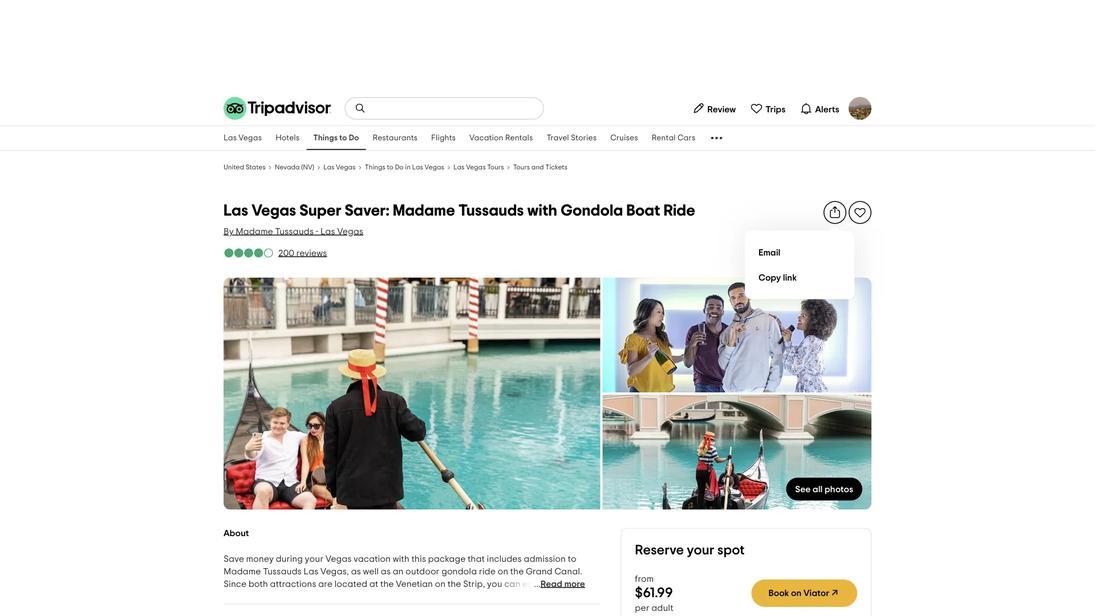 Task type: locate. For each thing, give the bounding box(es) containing it.
vegas up vegas,
[[326, 554, 352, 563]]

1 horizontal spatial them
[[571, 579, 592, 589]]

madame down things to do in las vegas
[[393, 203, 455, 219]]

tickets
[[546, 164, 568, 171]]

0 vertical spatial during
[[276, 554, 303, 563]]

email
[[759, 248, 781, 257]]

1 horizontal spatial tours
[[513, 164, 530, 171]]

to left restaurants link
[[340, 134, 347, 142]]

during
[[276, 554, 303, 563], [350, 592, 378, 601]]

0 horizontal spatial in
[[224, 592, 231, 601]]

attractions
[[270, 579, 316, 589]]

2 horizontal spatial to
[[568, 554, 577, 563]]

2 horizontal spatial on
[[791, 589, 802, 598]]

money
[[246, 554, 274, 563]]

your up vegas,
[[305, 554, 324, 563]]

las vegas link down things to do at the top left
[[323, 162, 356, 171]]

things for things to do
[[313, 134, 338, 142]]

menu containing email
[[745, 231, 855, 299]]

your left stay.
[[380, 592, 398, 601]]

read more button
[[541, 579, 585, 589]]

travel
[[547, 134, 569, 142]]

your
[[687, 544, 715, 557], [305, 554, 324, 563], [380, 592, 398, 601]]

las vegas super saver: madame tussauds with gondola boat ride
[[224, 203, 696, 219]]

things inside things to do link
[[313, 134, 338, 142]]

las
[[224, 134, 237, 142], [323, 164, 335, 171], [412, 164, 423, 171], [454, 164, 465, 171], [224, 203, 248, 219], [320, 227, 335, 236], [304, 567, 319, 576]]

1 horizontal spatial to
[[387, 164, 394, 171]]

them down are
[[312, 592, 333, 601]]

on right book
[[791, 589, 802, 598]]

1 vertical spatial las vegas
[[323, 164, 356, 171]]

transportation
[[421, 592, 484, 601]]

nevada
[[275, 164, 300, 171]]

with down tours and tickets at the top of page
[[527, 203, 558, 219]]

1 vertical spatial on
[[435, 579, 446, 589]]

1 horizontal spatial as
[[381, 567, 391, 576]]

from
[[635, 574, 654, 583]]

see all photos image
[[224, 278, 600, 510], [603, 278, 872, 393], [603, 395, 872, 510]]

madame
[[393, 203, 455, 219], [236, 227, 273, 236], [224, 567, 261, 576]]

vegas down flights
[[425, 164, 445, 171]]

1 vertical spatial during
[[350, 592, 378, 601]]

cars
[[678, 134, 696, 142]]

on down includes at the left bottom of the page
[[498, 567, 508, 576]]

1 vertical spatial madame
[[236, 227, 273, 236]]

copy
[[759, 273, 781, 282]]

gondola
[[442, 567, 477, 576]]

flights link
[[425, 126, 463, 150]]

las up by in the top left of the page
[[224, 203, 248, 219]]

by
[[224, 227, 234, 236]]

do down search icon
[[349, 134, 359, 142]]

las down restaurants at top left
[[412, 164, 423, 171]]

the right at at the bottom of page
[[380, 579, 394, 589]]

1 vertical spatial things
[[365, 164, 386, 171]]

0 horizontal spatial as
[[351, 567, 361, 576]]

things to do in las vegas
[[365, 164, 445, 171]]

them up is
[[571, 579, 592, 589]]

to inside save money during your vegas vacation with this package that includes admission to madame tussauds las vegas, as well as an outdoor gondola ride on the grand canal. since both attractions are located at the venetian on the strip, you can experience them in one day or spread them out during your stay. transportation to/from the venetian is not included.
[[568, 554, 577, 563]]

from $61.99 per adult
[[635, 574, 674, 613]]

things up (nv)
[[313, 134, 338, 142]]

with
[[527, 203, 558, 219], [393, 554, 410, 563]]

1 horizontal spatial las vegas
[[323, 164, 356, 171]]

with inside save money during your vegas vacation with this package that includes admission to madame tussauds las vegas, as well as an outdoor gondola ride on the grand canal. since both attractions are located at the venetian on the strip, you can experience them in one day or spread them out during your stay. transportation to/from the venetian is not included.
[[393, 554, 410, 563]]

vacation rentals link
[[463, 126, 540, 150]]

ride
[[664, 203, 696, 219]]

vegas down vacation
[[466, 164, 486, 171]]

vegas inside by madame tussauds -  las vegas link
[[337, 227, 364, 236]]

0 vertical spatial venetian
[[396, 579, 433, 589]]

search image
[[355, 103, 366, 114]]

venetian down read
[[537, 592, 574, 601]]

0 horizontal spatial do
[[349, 134, 359, 142]]

do
[[349, 134, 359, 142], [395, 164, 404, 171]]

0 horizontal spatial tours
[[487, 164, 504, 171]]

menu
[[745, 231, 855, 299]]

2 tours from the left
[[513, 164, 530, 171]]

share image
[[829, 206, 842, 219]]

travel stories
[[547, 134, 597, 142]]

things
[[313, 134, 338, 142], [365, 164, 386, 171]]

1 horizontal spatial things
[[365, 164, 386, 171]]

1 vertical spatial with
[[393, 554, 410, 563]]

0 horizontal spatial to
[[340, 134, 347, 142]]

as left an
[[381, 567, 391, 576]]

tours left and
[[513, 164, 530, 171]]

vegas down saver:
[[337, 227, 364, 236]]

your left spot
[[687, 544, 715, 557]]

in inside save money during your vegas vacation with this package that includes admission to madame tussauds las vegas, as well as an outdoor gondola ride on the grand canal. since both attractions are located at the venetian on the strip, you can experience them in one day or spread them out during your stay. transportation to/from the venetian is not included.
[[224, 592, 231, 601]]

las vegas down things to do at the top left
[[323, 164, 356, 171]]

2 vertical spatial to
[[568, 554, 577, 563]]

strip,
[[463, 579, 485, 589]]

0 horizontal spatial things
[[313, 134, 338, 142]]

4.0 of 5 bubbles. 200 reviews element
[[224, 247, 327, 259]]

in down restaurants at top left
[[405, 164, 411, 171]]

2 vertical spatial madame
[[224, 567, 261, 576]]

review
[[708, 105, 736, 114]]

well
[[363, 567, 379, 576]]

venetian
[[396, 579, 433, 589], [537, 592, 574, 601]]

2 vertical spatial on
[[791, 589, 802, 598]]

restaurants link
[[366, 126, 425, 150]]

do for things to do in las vegas
[[395, 164, 404, 171]]

1 horizontal spatial with
[[527, 203, 558, 219]]

0 vertical spatial with
[[527, 203, 558, 219]]

0 vertical spatial to
[[340, 134, 347, 142]]

1 horizontal spatial your
[[380, 592, 398, 601]]

las vegas link up united states link in the top of the page
[[217, 126, 269, 150]]

1 horizontal spatial on
[[498, 567, 508, 576]]

vegas inside save money during your vegas vacation with this package that includes admission to madame tussauds las vegas, as well as an outdoor gondola ride on the grand canal. since both attractions are located at the venetian on the strip, you can experience them in one day or spread them out during your stay. transportation to/from the venetian is not included.
[[326, 554, 352, 563]]

includes
[[487, 554, 522, 563]]

on up transportation
[[435, 579, 446, 589]]

1 vertical spatial venetian
[[537, 592, 574, 601]]

to for things to do
[[340, 134, 347, 142]]

tripadvisor image
[[224, 97, 331, 120]]

1 vertical spatial in
[[224, 592, 231, 601]]

with for gondola
[[527, 203, 558, 219]]

vegas up united states link in the top of the page
[[239, 134, 262, 142]]

all
[[813, 485, 823, 494]]

1 vertical spatial to
[[387, 164, 394, 171]]

las up are
[[304, 567, 319, 576]]

united states
[[224, 164, 266, 171]]

madame right by in the top left of the page
[[236, 227, 273, 236]]

cruises
[[611, 134, 638, 142]]

is
[[576, 592, 582, 601]]

tussauds down las vegas tours
[[459, 203, 524, 219]]

experience
[[523, 579, 569, 589]]

do down restaurants at top left
[[395, 164, 404, 171]]

2 horizontal spatial the
[[510, 567, 524, 576]]

1 horizontal spatial venetian
[[537, 592, 574, 601]]

2 vertical spatial tussauds
[[263, 567, 302, 576]]

save to a trip image
[[854, 206, 867, 219]]

stories
[[571, 134, 597, 142]]

in left one
[[224, 592, 231, 601]]

1 horizontal spatial do
[[395, 164, 404, 171]]

venetian up stay.
[[396, 579, 433, 589]]

book
[[769, 589, 789, 598]]

madame up since
[[224, 567, 261, 576]]

1 vertical spatial do
[[395, 164, 404, 171]]

None search field
[[346, 98, 543, 119]]

the up transportation
[[448, 579, 461, 589]]

boat
[[627, 203, 661, 219]]

0 horizontal spatial the
[[380, 579, 394, 589]]

with up an
[[393, 554, 410, 563]]

and
[[532, 164, 544, 171]]

by madame tussauds -  las vegas
[[224, 227, 364, 236]]

things down restaurants link
[[365, 164, 386, 171]]

0 vertical spatial things
[[313, 134, 338, 142]]

reserve
[[635, 544, 684, 557]]

0 vertical spatial las vegas link
[[217, 126, 269, 150]]

tours down "vacation rentals"
[[487, 164, 504, 171]]

day
[[251, 592, 267, 601]]

tussauds left -
[[275, 227, 314, 236]]

travel stories link
[[540, 126, 604, 150]]

1 horizontal spatial las vegas link
[[323, 162, 356, 171]]

1 horizontal spatial the
[[448, 579, 461, 589]]

0 vertical spatial in
[[405, 164, 411, 171]]

per
[[635, 603, 650, 613]]

both
[[249, 579, 268, 589]]

during down at at the bottom of page
[[350, 592, 378, 601]]

as up 'located'
[[351, 567, 361, 576]]

things to do link
[[307, 126, 366, 150]]

restaurants
[[373, 134, 418, 142]]

las right (nv)
[[323, 164, 335, 171]]

1 horizontal spatial during
[[350, 592, 378, 601]]

to down restaurants link
[[387, 164, 394, 171]]

0 horizontal spatial las vegas
[[224, 134, 262, 142]]

0 vertical spatial on
[[498, 567, 508, 576]]

200 reviews
[[278, 248, 327, 258]]

to up canal.
[[568, 554, 577, 563]]

things inside 'things to do in las vegas' link
[[365, 164, 386, 171]]

by madame tussauds -  las vegas link
[[224, 225, 364, 238]]

more
[[565, 579, 585, 589]]

to
[[340, 134, 347, 142], [387, 164, 394, 171], [568, 554, 577, 563]]

read more
[[541, 579, 585, 589]]

0 horizontal spatial them
[[312, 592, 333, 601]]

1 vertical spatial tussauds
[[275, 227, 314, 236]]

tussauds up attractions
[[263, 567, 302, 576]]

0 vertical spatial do
[[349, 134, 359, 142]]

as
[[351, 567, 361, 576], [381, 567, 391, 576]]

review link
[[687, 97, 741, 120]]

0 horizontal spatial las vegas link
[[217, 126, 269, 150]]

during up attractions
[[276, 554, 303, 563]]

0 horizontal spatial with
[[393, 554, 410, 563]]

hotels
[[276, 134, 300, 142]]

them
[[571, 579, 592, 589], [312, 592, 333, 601]]

in
[[405, 164, 411, 171], [224, 592, 231, 601]]

tours
[[487, 164, 504, 171], [513, 164, 530, 171]]

the up the can
[[510, 567, 524, 576]]

the
[[519, 592, 535, 601]]

las vegas up united states link in the top of the page
[[224, 134, 262, 142]]

grand
[[526, 567, 553, 576]]



Task type: describe. For each thing, give the bounding box(es) containing it.
1 vertical spatial them
[[312, 592, 333, 601]]

saver:
[[345, 203, 390, 219]]

see
[[796, 485, 811, 494]]

you
[[487, 579, 503, 589]]

things to do
[[313, 134, 359, 142]]

vacation
[[470, 134, 504, 142]]

book on viator
[[769, 589, 830, 598]]

trips link
[[746, 97, 791, 120]]

spot
[[718, 544, 745, 557]]

-
[[316, 227, 318, 236]]

las right -
[[320, 227, 335, 236]]

0 vertical spatial them
[[571, 579, 592, 589]]

200
[[278, 248, 294, 258]]

madame inside save money during your vegas vacation with this package that includes admission to madame tussauds las vegas, as well as an outdoor gondola ride on the grand canal. since both attractions are located at the venetian on the strip, you can experience them in one day or spread them out during your stay. transportation to/from the venetian is not included.
[[224, 567, 261, 576]]

with for this
[[393, 554, 410, 563]]

0 horizontal spatial venetian
[[396, 579, 433, 589]]

to for things to do in las vegas
[[387, 164, 394, 171]]

rental cars
[[652, 134, 696, 142]]

tussauds inside save money during your vegas vacation with this package that includes admission to madame tussauds las vegas, as well as an outdoor gondola ride on the grand canal. since both attractions are located at the venetian on the strip, you can experience them in one day or spread them out during your stay. transportation to/from the venetian is not included.
[[263, 567, 302, 576]]

out
[[335, 592, 348, 601]]

0 horizontal spatial your
[[305, 554, 324, 563]]

located
[[335, 579, 368, 589]]

las inside save money during your vegas vacation with this package that includes admission to madame tussauds las vegas, as well as an outdoor gondola ride on the grand canal. since both attractions are located at the venetian on the strip, you can experience them in one day or spread them out during your stay. transportation to/from the venetian is not included.
[[304, 567, 319, 576]]

reserve your spot
[[635, 544, 745, 557]]

that
[[468, 554, 485, 563]]

vegas inside 'things to do in las vegas' link
[[425, 164, 445, 171]]

since
[[224, 579, 247, 589]]

save money during your vegas vacation with this package that includes admission to madame tussauds las vegas, as well as an outdoor gondola ride on the grand canal. since both attractions are located at the venetian on the strip, you can experience them in one day or spread them out during your stay. transportation to/from the venetian is not included.
[[224, 554, 600, 614]]

read
[[541, 579, 563, 589]]

do for things to do
[[349, 134, 359, 142]]

at
[[370, 579, 378, 589]]

united
[[224, 164, 244, 171]]

united states link
[[224, 162, 266, 171]]

las vegas tours link
[[454, 162, 504, 171]]

rentals
[[505, 134, 533, 142]]

save
[[224, 554, 244, 563]]

alerts
[[816, 105, 840, 114]]

profile picture image
[[849, 97, 872, 120]]

an
[[393, 567, 404, 576]]

canal.
[[555, 567, 583, 576]]

hotels link
[[269, 126, 307, 150]]

spread
[[280, 592, 310, 601]]

not
[[584, 592, 598, 601]]

ride
[[479, 567, 496, 576]]

vegas down things to do at the top left
[[336, 164, 356, 171]]

madame inside by madame tussauds -  las vegas link
[[236, 227, 273, 236]]

rental cars link
[[645, 126, 703, 150]]

this
[[412, 554, 426, 563]]

2 horizontal spatial your
[[687, 544, 715, 557]]

nevada (nv) link
[[275, 162, 314, 171]]

2 as from the left
[[381, 567, 391, 576]]

states
[[246, 164, 266, 171]]

0 vertical spatial las vegas
[[224, 134, 262, 142]]

admission
[[524, 554, 566, 563]]

0 horizontal spatial during
[[276, 554, 303, 563]]

vegas inside las vegas tours link
[[466, 164, 486, 171]]

$61.99
[[635, 587, 673, 600]]

1 as from the left
[[351, 567, 361, 576]]

1 horizontal spatial in
[[405, 164, 411, 171]]

link
[[783, 273, 797, 282]]

can
[[505, 579, 521, 589]]

200 reviews link
[[224, 247, 327, 259]]

vegas up by madame tussauds -  las vegas
[[252, 203, 296, 219]]

about
[[224, 529, 249, 538]]

1 tours from the left
[[487, 164, 504, 171]]

las up united
[[224, 134, 237, 142]]

(nv)
[[301, 164, 314, 171]]

viator
[[804, 589, 830, 598]]

rental
[[652, 134, 676, 142]]

are
[[318, 579, 333, 589]]

200 reviews button
[[278, 247, 327, 259]]

to/from
[[486, 592, 517, 601]]

1 vertical spatial las vegas link
[[323, 162, 356, 171]]

included.
[[224, 605, 262, 614]]

trips
[[766, 105, 786, 114]]

0 vertical spatial madame
[[393, 203, 455, 219]]

outdoor
[[406, 567, 440, 576]]

gondola
[[561, 203, 623, 219]]

tours and tickets
[[513, 164, 568, 171]]

see all photos
[[796, 485, 854, 494]]

0 vertical spatial tussauds
[[459, 203, 524, 219]]

super
[[300, 203, 342, 219]]

things for things to do in las vegas
[[365, 164, 386, 171]]

photos
[[825, 485, 854, 494]]

las down flights
[[454, 164, 465, 171]]

things to do in las vegas link
[[365, 162, 445, 171]]

alerts link
[[795, 97, 844, 120]]

or
[[269, 592, 278, 601]]

stay.
[[400, 592, 419, 601]]

0 horizontal spatial on
[[435, 579, 446, 589]]

vacation
[[354, 554, 391, 563]]

adult
[[652, 603, 674, 613]]

one
[[233, 592, 249, 601]]

see all photos button
[[786, 478, 863, 501]]

vegas,
[[321, 567, 349, 576]]

on inside "link"
[[791, 589, 802, 598]]



Task type: vqa. For each thing, say whether or not it's contained in the screenshot.
topmost &
no



